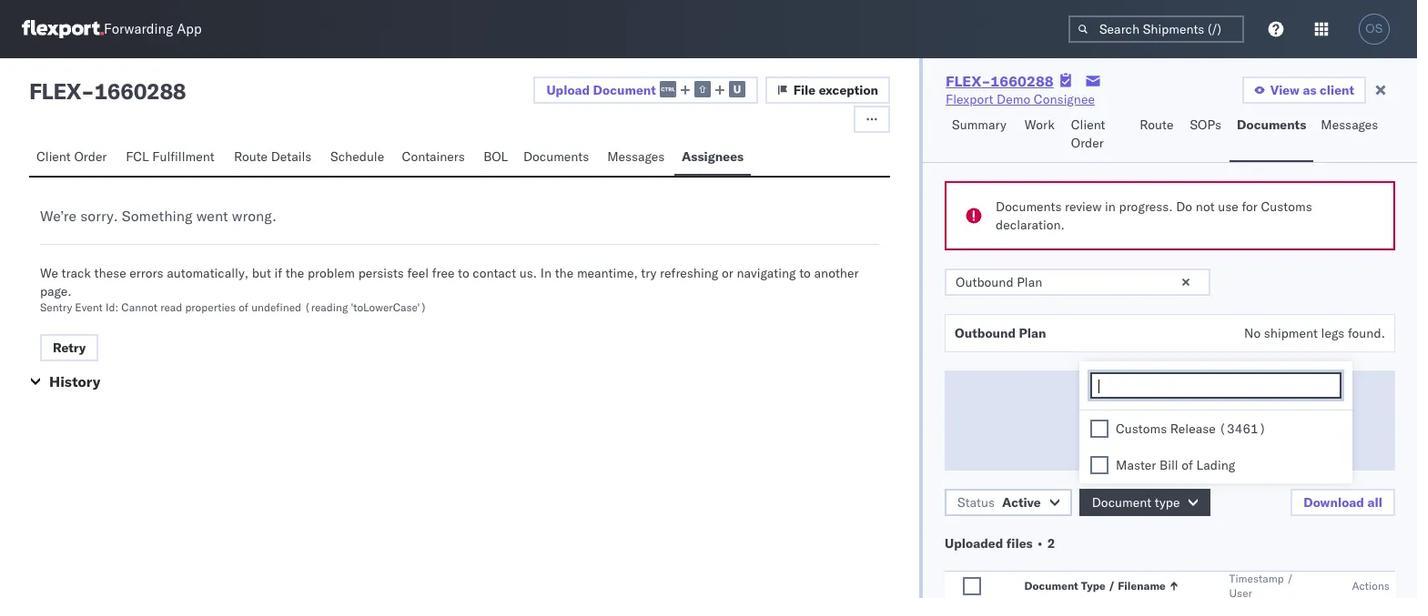 Task type: locate. For each thing, give the bounding box(es) containing it.
type
[[1081, 579, 1106, 593]]

we
[[40, 265, 58, 281]]

client up we're in the left top of the page
[[36, 148, 71, 165]]

if
[[274, 265, 282, 281]]

download all button
[[1291, 489, 1396, 516]]

1660288
[[991, 72, 1054, 90], [94, 77, 186, 105]]

for
[[1242, 198, 1258, 215], [1169, 420, 1186, 436]]

documents right the bol button
[[523, 148, 589, 165]]

flex-1660288 link
[[946, 72, 1054, 90]]

browse for a file button
[[1108, 414, 1232, 442]]

1 vertical spatial client
[[36, 148, 71, 165]]

/
[[1287, 572, 1294, 585], [1109, 579, 1116, 593]]

here
[[1224, 390, 1250, 406]]

customs inside documents review in progress. do not use for customs declaration.
[[1261, 198, 1313, 215]]

0 vertical spatial client
[[1071, 117, 1106, 133]]

/ inside button
[[1109, 579, 1116, 593]]

0 vertical spatial document
[[593, 82, 656, 98]]

plan
[[1019, 325, 1047, 341]]

us.
[[520, 265, 537, 281]]

choose
[[1091, 390, 1135, 406]]

0 horizontal spatial client order
[[36, 148, 107, 165]]

/ right type
[[1109, 579, 1116, 593]]

file
[[794, 82, 816, 98]]

documents inside documents review in progress. do not use for customs declaration.
[[996, 198, 1062, 215]]

for inside button
[[1169, 420, 1186, 436]]

documents up "declaration."
[[996, 198, 1062, 215]]

route left details
[[234, 148, 268, 165]]

retry button
[[40, 334, 99, 361]]

document right upload at the left top of the page
[[593, 82, 656, 98]]

or left drag on the bottom right
[[1169, 390, 1181, 406]]

document for document type / filename
[[1025, 579, 1079, 593]]

customs
[[1261, 198, 1313, 215], [1116, 420, 1167, 437]]

1 horizontal spatial messages
[[1321, 117, 1379, 133]]

0 horizontal spatial /
[[1109, 579, 1116, 593]]

1 horizontal spatial documents
[[996, 198, 1062, 215]]

the
[[286, 265, 304, 281], [555, 265, 574, 281]]

persists
[[358, 265, 404, 281]]

flexport demo consignee link
[[946, 90, 1095, 108]]

0 vertical spatial for
[[1242, 198, 1258, 215]]

order
[[1071, 135, 1104, 151], [74, 148, 107, 165]]

0 horizontal spatial the
[[286, 265, 304, 281]]

page.
[[40, 283, 72, 300]]

1 horizontal spatial 1660288
[[991, 72, 1054, 90]]

document left type
[[1025, 579, 1079, 593]]

1 vertical spatial or
[[1169, 390, 1181, 406]]

1 horizontal spatial documents button
[[1230, 108, 1314, 162]]

the right in
[[555, 265, 574, 281]]

type
[[1155, 494, 1180, 511]]

all
[[1368, 494, 1383, 511]]

for right use in the top right of the page
[[1242, 198, 1258, 215]]

2 vertical spatial document
[[1025, 579, 1079, 593]]

refreshing
[[660, 265, 719, 281]]

(3461)
[[1219, 420, 1267, 437]]

status active
[[958, 494, 1041, 511]]

to
[[458, 265, 470, 281], [800, 265, 811, 281]]

route for route
[[1140, 117, 1174, 133]]

or
[[722, 265, 734, 281], [1169, 390, 1181, 406]]

do
[[1176, 198, 1193, 215]]

1 vertical spatial route
[[234, 148, 268, 165]]

messages button down the upload document button
[[600, 140, 675, 176]]

Search Shipments (/) text field
[[1069, 15, 1245, 43]]

0 horizontal spatial of
[[239, 300, 249, 314]]

a down drag on the bottom right
[[1189, 420, 1197, 436]]

documents for rightmost the documents "button"
[[1237, 117, 1307, 133]]

messages down the upload document button
[[607, 148, 665, 165]]

uploaded files ∙ 2
[[945, 535, 1056, 552]]

client order down consignee
[[1071, 117, 1106, 151]]

route button
[[1133, 108, 1183, 162]]

1 horizontal spatial a
[[1189, 420, 1197, 436]]

client order button down consignee
[[1064, 108, 1133, 162]]

0 vertical spatial of
[[239, 300, 249, 314]]

0 vertical spatial or
[[722, 265, 734, 281]]

or right refreshing in the top of the page
[[722, 265, 734, 281]]

1 horizontal spatial to
[[800, 265, 811, 281]]

view as client
[[1271, 82, 1355, 98]]

1 vertical spatial of
[[1182, 457, 1193, 473]]

forwarding app link
[[22, 20, 202, 38]]

client for right client order 'button'
[[1071, 117, 1106, 133]]

demo
[[997, 91, 1031, 107]]

timestamp / user
[[1230, 572, 1294, 598]]

in
[[541, 265, 552, 281]]

1 horizontal spatial the
[[555, 265, 574, 281]]

messages down client
[[1321, 117, 1379, 133]]

1 horizontal spatial of
[[1182, 457, 1193, 473]]

client order button up we're in the left top of the page
[[29, 140, 119, 176]]

the right the if
[[286, 265, 304, 281]]

user
[[1230, 586, 1253, 598]]

2 vertical spatial documents
[[996, 198, 1062, 215]]

file exception button
[[765, 76, 890, 104], [765, 76, 890, 104]]

documents button right bol
[[516, 140, 600, 176]]

2 horizontal spatial documents
[[1237, 117, 1307, 133]]

0 vertical spatial a
[[1138, 390, 1145, 406]]

client for the left client order 'button'
[[36, 148, 71, 165]]

sentry
[[40, 300, 72, 314]]

1 vertical spatial a
[[1189, 420, 1197, 436]]

document down master
[[1092, 494, 1152, 511]]

1 horizontal spatial file
[[1200, 420, 1220, 436]]

None text field
[[1097, 379, 1340, 394]]

0 vertical spatial route
[[1140, 117, 1174, 133]]

summary button
[[945, 108, 1018, 162]]

messages button down client
[[1314, 108, 1388, 162]]

list box containing customs release (3461)
[[1080, 411, 1353, 483]]

1 horizontal spatial route
[[1140, 117, 1174, 133]]

/ inside timestamp / user
[[1287, 572, 1294, 585]]

file
[[1148, 390, 1166, 406], [1200, 420, 1220, 436]]

0 horizontal spatial client
[[36, 148, 71, 165]]

2
[[1048, 535, 1056, 552]]

documents review in progress. do not use for customs declaration.
[[996, 198, 1313, 233]]

1 horizontal spatial order
[[1071, 135, 1104, 151]]

0 horizontal spatial file
[[1148, 390, 1166, 406]]

automatically,
[[167, 265, 249, 281]]

route
[[1140, 117, 1174, 133], [234, 148, 268, 165]]

1 horizontal spatial for
[[1242, 198, 1258, 215]]

document type / filename button
[[1021, 575, 1193, 594]]

file inside button
[[1200, 420, 1220, 436]]

client down consignee
[[1071, 117, 1106, 133]]

0 vertical spatial customs
[[1261, 198, 1313, 215]]

choose a file or drag it here
[[1091, 390, 1250, 406]]

1 vertical spatial documents
[[523, 148, 589, 165]]

outbound plan
[[955, 325, 1047, 341]]

view as client button
[[1243, 76, 1367, 104]]

documents
[[1237, 117, 1307, 133], [523, 148, 589, 165], [996, 198, 1062, 215]]

of left undefined
[[239, 300, 249, 314]]

order right work button
[[1071, 135, 1104, 151]]

1 vertical spatial customs
[[1116, 420, 1167, 437]]

1 vertical spatial file
[[1200, 420, 1220, 436]]

0 horizontal spatial route
[[234, 148, 268, 165]]

bol
[[484, 148, 508, 165]]

route details button
[[227, 140, 323, 176]]

documents for the left the documents "button"
[[523, 148, 589, 165]]

0 horizontal spatial for
[[1169, 420, 1186, 436]]

0 vertical spatial documents
[[1237, 117, 1307, 133]]

1 vertical spatial document
[[1092, 494, 1152, 511]]

1 horizontal spatial client
[[1071, 117, 1106, 133]]

history button
[[49, 372, 100, 391]]

fulfillment
[[152, 148, 215, 165]]

0 horizontal spatial documents
[[523, 148, 589, 165]]

for down the choose a file or drag it here
[[1169, 420, 1186, 436]]

track
[[62, 265, 91, 281]]

file up browse for a file
[[1148, 390, 1166, 406]]

of right bill
[[1182, 457, 1193, 473]]

client
[[1071, 117, 1106, 133], [36, 148, 71, 165]]

filename
[[1118, 579, 1166, 593]]

'tolowercase')
[[351, 300, 427, 314]]

app
[[177, 20, 202, 38]]

but
[[252, 265, 271, 281]]

sops button
[[1183, 108, 1230, 162]]

0 vertical spatial messages
[[1321, 117, 1379, 133]]

to left another
[[800, 265, 811, 281]]

navigating
[[737, 265, 796, 281]]

customs inside list box
[[1116, 420, 1167, 437]]

order left the fcl
[[74, 148, 107, 165]]

0 horizontal spatial 1660288
[[94, 77, 186, 105]]

2 horizontal spatial document
[[1092, 494, 1152, 511]]

/ right timestamp
[[1287, 572, 1294, 585]]

1 vertical spatial messages
[[607, 148, 665, 165]]

documents button
[[1230, 108, 1314, 162], [516, 140, 600, 176]]

we track these errors automatically, but if the problem persists feel free to contact us. in the meantime, try refreshing or navigating to another page. sentry event id: cannot read properties of undefined (reading 'tolowercase')
[[40, 265, 859, 314]]

document for document type
[[1092, 494, 1152, 511]]

documents button down view
[[1230, 108, 1314, 162]]

1 horizontal spatial customs
[[1261, 198, 1313, 215]]

file down it
[[1200, 420, 1220, 436]]

1 horizontal spatial /
[[1287, 572, 1294, 585]]

event
[[75, 300, 103, 314]]

route inside button
[[234, 148, 268, 165]]

1 vertical spatial for
[[1169, 420, 1186, 436]]

assignees
[[682, 148, 744, 165]]

bol button
[[476, 140, 516, 176]]

route inside "button"
[[1140, 117, 1174, 133]]

0 horizontal spatial or
[[722, 265, 734, 281]]

flexport demo consignee
[[946, 91, 1095, 107]]

forwarding app
[[104, 20, 202, 38]]

to right the free
[[458, 265, 470, 281]]

a right choose
[[1138, 390, 1145, 406]]

0 horizontal spatial to
[[458, 265, 470, 281]]

route left the 'sops'
[[1140, 117, 1174, 133]]

a inside browse for a file button
[[1189, 420, 1197, 436]]

exception
[[819, 82, 879, 98]]

1 horizontal spatial document
[[1025, 579, 1079, 593]]

client order for right client order 'button'
[[1071, 117, 1106, 151]]

client order up we're in the left top of the page
[[36, 148, 107, 165]]

1660288 up flexport demo consignee
[[991, 72, 1054, 90]]

1 horizontal spatial client order
[[1071, 117, 1106, 151]]

read
[[160, 300, 182, 314]]

None checkbox
[[1091, 420, 1109, 438], [1091, 456, 1109, 474], [963, 577, 982, 595], [1091, 420, 1109, 438], [1091, 456, 1109, 474], [963, 577, 982, 595]]

1660288 down forwarding
[[94, 77, 186, 105]]

document type
[[1092, 494, 1180, 511]]

consignee
[[1034, 91, 1095, 107]]

list box
[[1080, 411, 1353, 483]]

0 horizontal spatial customs
[[1116, 420, 1167, 437]]

customs up master
[[1116, 420, 1167, 437]]

documents down view
[[1237, 117, 1307, 133]]

customs right use in the top right of the page
[[1261, 198, 1313, 215]]



Task type: vqa. For each thing, say whether or not it's contained in the screenshot.
The Persists
yes



Task type: describe. For each thing, give the bounding box(es) containing it.
schedule button
[[323, 140, 395, 176]]

master bill of lading
[[1116, 457, 1236, 473]]

0 horizontal spatial document
[[593, 82, 656, 98]]

0 horizontal spatial a
[[1138, 390, 1145, 406]]

review
[[1065, 198, 1102, 215]]

1 to from the left
[[458, 265, 470, 281]]

meantime,
[[577, 265, 638, 281]]

forwarding
[[104, 20, 173, 38]]

1 horizontal spatial or
[[1169, 390, 1181, 406]]

download all
[[1304, 494, 1383, 511]]

drag
[[1184, 390, 1210, 406]]

1 horizontal spatial client order button
[[1064, 108, 1133, 162]]

lading
[[1197, 457, 1236, 473]]

bill
[[1160, 457, 1179, 473]]

cannot
[[121, 300, 158, 314]]

work
[[1025, 117, 1055, 133]]

timestamp / user button
[[1226, 568, 1316, 598]]

-
[[81, 77, 94, 105]]

uploaded
[[945, 535, 1004, 552]]

2 the from the left
[[555, 265, 574, 281]]

details
[[271, 148, 312, 165]]

outbound
[[955, 325, 1016, 341]]

0 vertical spatial file
[[1148, 390, 1166, 406]]

containers
[[402, 148, 465, 165]]

files
[[1007, 535, 1033, 552]]

work button
[[1018, 108, 1064, 162]]

shipment
[[1264, 325, 1318, 341]]

free
[[432, 265, 455, 281]]

use
[[1218, 198, 1239, 215]]

document type / filename
[[1025, 579, 1166, 593]]

problem
[[308, 265, 355, 281]]

flexport. image
[[22, 20, 104, 38]]

client order for the left client order 'button'
[[36, 148, 107, 165]]

os
[[1366, 22, 1384, 36]]

something
[[122, 207, 193, 225]]

another
[[814, 265, 859, 281]]

no
[[1245, 325, 1261, 341]]

no shipment legs found.
[[1245, 325, 1386, 341]]

found.
[[1348, 325, 1386, 341]]

0 horizontal spatial client order button
[[29, 140, 119, 176]]

0 horizontal spatial messages
[[607, 148, 665, 165]]

it
[[1213, 390, 1221, 406]]

feel
[[407, 265, 429, 281]]

schedule
[[331, 148, 384, 165]]

as
[[1303, 82, 1317, 98]]

flex - 1660288
[[29, 77, 186, 105]]

(reading
[[304, 300, 348, 314]]

or inside we track these errors automatically, but if the problem persists feel free to contact us. in the meantime, try refreshing or navigating to another page. sentry event id: cannot read properties of undefined (reading 'tolowercase')
[[722, 265, 734, 281]]

file exception
[[794, 82, 879, 98]]

fcl
[[126, 148, 149, 165]]

0 horizontal spatial documents button
[[516, 140, 600, 176]]

view
[[1271, 82, 1300, 98]]

master
[[1116, 457, 1157, 473]]

upload
[[547, 82, 590, 98]]

of inside list box
[[1182, 457, 1193, 473]]

history
[[49, 372, 100, 391]]

customs release (3461)
[[1116, 420, 1267, 437]]

1 the from the left
[[286, 265, 304, 281]]

of inside we track these errors automatically, but if the problem persists feel free to contact us. in the meantime, try refreshing or navigating to another page. sentry event id: cannot read properties of undefined (reading 'tolowercase')
[[239, 300, 249, 314]]

upload document button
[[534, 76, 758, 104]]

1 horizontal spatial messages button
[[1314, 108, 1388, 162]]

fcl fulfillment
[[126, 148, 215, 165]]

legs
[[1322, 325, 1345, 341]]

try
[[641, 265, 657, 281]]

flexport
[[946, 91, 994, 107]]

in
[[1105, 198, 1116, 215]]

os button
[[1354, 8, 1396, 50]]

timestamp
[[1230, 572, 1284, 585]]

not
[[1196, 198, 1215, 215]]

browse for a file
[[1121, 420, 1220, 436]]

flex-
[[946, 72, 991, 90]]

these
[[94, 265, 126, 281]]

upload document
[[547, 82, 656, 98]]

errors
[[130, 265, 164, 281]]

fcl fulfillment button
[[119, 140, 227, 176]]

progress.
[[1119, 198, 1173, 215]]

for inside documents review in progress. do not use for customs declaration.
[[1242, 198, 1258, 215]]

browse
[[1121, 420, 1166, 436]]

∙
[[1036, 535, 1045, 552]]

retry
[[53, 340, 86, 356]]

2 to from the left
[[800, 265, 811, 281]]

Outbound Plan text field
[[945, 269, 1211, 296]]

assignees button
[[675, 140, 751, 176]]

flex
[[29, 77, 81, 105]]

sops
[[1190, 117, 1222, 133]]

0 horizontal spatial order
[[74, 148, 107, 165]]

route for route details
[[234, 148, 268, 165]]

documents for documents review in progress. do not use for customs declaration.
[[996, 198, 1062, 215]]

release
[[1171, 420, 1216, 437]]

download
[[1304, 494, 1365, 511]]

0 horizontal spatial messages button
[[600, 140, 675, 176]]

document type button
[[1080, 489, 1211, 516]]

undefined
[[251, 300, 301, 314]]

active
[[1002, 494, 1041, 511]]



